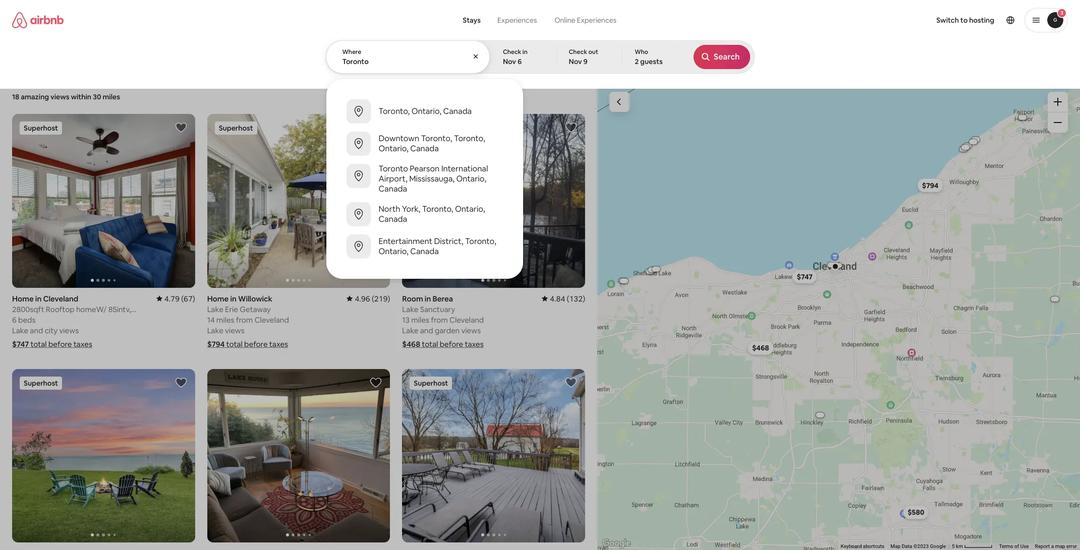 Task type: vqa. For each thing, say whether or not it's contained in the screenshot.
Italy within 'Noci, Italy 4,519 miles away 5 nights · Nov 3 – 8 $738 total before taxes'
no



Task type: describe. For each thing, give the bounding box(es) containing it.
profile element
[[635, 0, 1069, 40]]

shortcuts
[[864, 544, 885, 550]]

terms of use
[[1000, 544, 1030, 550]]

check out nov 9
[[569, 48, 599, 66]]

downtown toronto, toronto, ontario, canada
[[379, 133, 486, 154]]

9
[[584, 57, 588, 66]]

data
[[902, 544, 913, 550]]

experiences button
[[489, 10, 546, 30]]

$468 inside button
[[752, 344, 769, 353]]

keyboard shortcuts
[[841, 544, 885, 550]]

bed & breakfasts
[[704, 65, 752, 73]]

4.84
[[550, 294, 566, 304]]

in for cleveland
[[35, 294, 42, 304]]

google
[[931, 544, 947, 550]]

willowick
[[238, 294, 273, 304]]

©2023
[[914, 544, 929, 550]]

$747 button
[[793, 270, 818, 284]]

canada inside "toronto pearson international airport, mississauga, ontario, canada"
[[379, 184, 408, 194]]

online experiences
[[555, 16, 617, 25]]

toronto, down toronto, ontario, canada
[[421, 133, 453, 144]]

&
[[716, 65, 720, 73]]

keyboard
[[841, 544, 863, 550]]

lake down the 14
[[207, 326, 224, 336]]

5 km button
[[950, 544, 997, 551]]

farms
[[620, 65, 638, 73]]

report
[[1036, 544, 1051, 550]]

from inside room in berea lake sanctuary 13 miles from cleveland lake and garden views $468 total before taxes
[[431, 315, 448, 325]]

where
[[343, 48, 362, 56]]

add to wishlist: farm stay in hinckley image
[[565, 377, 578, 389]]

lake down "room"
[[403, 305, 419, 314]]

total inside 6 beds lake and city views $747 total before taxes
[[31, 340, 47, 349]]

check for 6
[[503, 48, 522, 56]]

ontario, for york,
[[455, 204, 485, 215]]

stays tab panel
[[326, 40, 755, 279]]

$468 button
[[748, 341, 774, 355]]

display total before taxes switch
[[1042, 54, 1060, 66]]

toronto, ontario, canada option
[[326, 95, 523, 128]]

out
[[589, 48, 599, 56]]

google map
showing 66 stays. region
[[598, 80, 1081, 551]]

from inside home in willowick lake erie getaway 14 miles from cleveland lake views $794 total before taxes
[[236, 315, 253, 325]]

$580
[[908, 508, 925, 517]]

search suggestions list box
[[326, 87, 523, 271]]

canada for toronto,
[[411, 143, 439, 154]]

in for berea
[[425, 294, 431, 304]]

(219)
[[372, 294, 390, 304]]

add to wishlist: home in willoughby image
[[175, 377, 187, 389]]

(67)
[[181, 294, 195, 304]]

6 inside check in nov 6
[[518, 57, 522, 66]]

4.84 (132)
[[550, 294, 586, 304]]

toronto, for york,
[[422, 204, 454, 215]]

entertainment district, toronto, ontario, canada
[[379, 236, 497, 257]]

before inside home in willowick lake erie getaway 14 miles from cleveland lake views $794 total before taxes
[[244, 340, 268, 349]]

toronto pearson international airport, mississauga, ontario, canada
[[379, 164, 488, 194]]

miles inside home in willowick lake erie getaway 14 miles from cleveland lake views $794 total before taxes
[[217, 315, 235, 325]]

4.79
[[164, 294, 180, 304]]

switch to hosting link
[[931, 10, 1001, 31]]

sanctuary
[[420, 305, 455, 314]]

taxes inside room in berea lake sanctuary 13 miles from cleveland lake and garden views $468 total before taxes
[[465, 340, 484, 349]]

amazing
[[21, 92, 49, 101]]

who 2 guests
[[635, 48, 663, 66]]

toronto pearson international airport, mississauga, ontario, canada option
[[326, 160, 523, 198]]

amazing
[[512, 64, 537, 73]]

total inside room in berea lake sanctuary 13 miles from cleveland lake and garden views $468 total before taxes
[[422, 340, 438, 349]]

lake inside 6 beds lake and city views $747 total before taxes
[[12, 326, 28, 336]]

before inside 6 beds lake and city views $747 total before taxes
[[48, 340, 72, 349]]

home in cleveland
[[12, 294, 78, 304]]

views right amazing
[[51, 92, 69, 101]]

district,
[[434, 236, 464, 247]]

add to wishlist: home in sheffield lake image
[[370, 377, 382, 389]]

6 beds lake and city views $747 total before taxes
[[12, 315, 92, 349]]

cleveland inside home in willowick lake erie getaway 14 miles from cleveland lake views $794 total before taxes
[[255, 315, 289, 325]]

york,
[[402, 204, 421, 215]]

toronto, for toronto,
[[454, 133, 486, 144]]

miles inside room in berea lake sanctuary 13 miles from cleveland lake and garden views $468 total before taxes
[[412, 315, 430, 325]]

stays
[[463, 16, 481, 25]]

$794 inside home in willowick lake erie getaway 14 miles from cleveland lake views $794 total before taxes
[[207, 340, 225, 349]]

4.79 out of 5 average rating,  67 reviews image
[[156, 294, 195, 304]]

stays button
[[455, 10, 489, 30]]

what can we help you find? tab list
[[455, 10, 546, 30]]

4.96
[[355, 294, 370, 304]]

ontario, inside "toronto pearson international airport, mississauga, ontario, canada"
[[457, 174, 487, 184]]

lakefront
[[334, 65, 362, 73]]

erie
[[225, 305, 238, 314]]

13
[[403, 315, 410, 325]]

cabins
[[471, 65, 491, 73]]

lake up the 14
[[207, 305, 224, 314]]

4.96 (219)
[[355, 294, 390, 304]]

taxes inside home in willowick lake erie getaway 14 miles from cleveland lake views $794 total before taxes
[[269, 340, 288, 349]]

downtown
[[379, 133, 420, 144]]

2
[[635, 57, 639, 66]]

getaway
[[240, 305, 271, 314]]

home for home in willowick lake erie getaway 14 miles from cleveland lake views $794 total before taxes
[[207, 294, 229, 304]]

to
[[961, 16, 969, 25]]

in for nov
[[523, 48, 528, 56]]

design
[[664, 65, 683, 73]]

switch to hosting
[[937, 16, 995, 25]]

3
[[1061, 10, 1064, 16]]

$747 inside 6 beds lake and city views $747 total before taxes
[[12, 340, 29, 349]]

18 amazing views within 30 miles
[[12, 92, 120, 101]]

4.96 out of 5 average rating,  219 reviews image
[[347, 294, 390, 304]]

of
[[1015, 544, 1020, 550]]

5 km
[[953, 544, 965, 550]]

$580 button
[[904, 506, 929, 520]]

online
[[555, 16, 576, 25]]

map
[[1056, 544, 1066, 550]]

in for willowick
[[230, 294, 237, 304]]

experiences inside button
[[498, 16, 537, 25]]

terms of use link
[[1000, 544, 1030, 550]]

ontario, for toronto,
[[379, 143, 409, 154]]

6 inside 6 beds lake and city views $747 total before taxes
[[12, 315, 17, 325]]

within 30 miles
[[71, 92, 120, 101]]

vineyards
[[570, 65, 599, 73]]

0 horizontal spatial cleveland
[[43, 294, 78, 304]]

north
[[379, 204, 401, 215]]



Task type: locate. For each thing, give the bounding box(es) containing it.
1 horizontal spatial $747
[[797, 272, 813, 281]]

amazing views
[[512, 64, 554, 73]]

0 horizontal spatial 6
[[12, 315, 17, 325]]

toronto, inside north york, toronto, ontario, canada
[[422, 204, 454, 215]]

none search field containing toronto, ontario, canada
[[326, 0, 755, 279]]

views
[[538, 64, 554, 73], [51, 92, 69, 101], [59, 326, 79, 336], [225, 326, 245, 336], [462, 326, 481, 336]]

2 horizontal spatial cleveland
[[450, 315, 484, 325]]

group containing amazing views
[[0, 40, 896, 80]]

in up sanctuary
[[425, 294, 431, 304]]

before down getaway
[[244, 340, 268, 349]]

4.27 out of 5 average rating,  30 reviews image
[[352, 549, 390, 551]]

error
[[1067, 544, 1078, 550]]

cleveland up city
[[43, 294, 78, 304]]

canada up the entertainment
[[379, 214, 408, 225]]

0 horizontal spatial experiences
[[498, 16, 537, 25]]

1 home from the left
[[12, 294, 34, 304]]

1 horizontal spatial from
[[431, 315, 448, 325]]

4.84 out of 5 average rating,  132 reviews image
[[542, 294, 586, 304]]

home
[[12, 294, 34, 304], [207, 294, 229, 304]]

check for 9
[[569, 48, 588, 56]]

1 vertical spatial 6
[[12, 315, 17, 325]]

0 horizontal spatial and
[[30, 326, 43, 336]]

miles right the 13
[[412, 315, 430, 325]]

check inside check out nov 9
[[569, 48, 588, 56]]

5
[[953, 544, 956, 550]]

taxes inside 6 beds lake and city views $747 total before taxes
[[74, 340, 92, 349]]

1 horizontal spatial total
[[226, 340, 243, 349]]

before down garden
[[440, 340, 464, 349]]

toronto, for district,
[[465, 236, 497, 247]]

add to wishlist: room in berea image
[[565, 122, 578, 134]]

2 experiences from the left
[[577, 16, 617, 25]]

add to wishlist: home in cleveland image
[[175, 122, 187, 134]]

km
[[957, 544, 964, 550]]

nov for nov 6
[[503, 57, 516, 66]]

1 horizontal spatial before
[[244, 340, 268, 349]]

1 from from the left
[[236, 315, 253, 325]]

$794
[[923, 181, 939, 190], [207, 340, 225, 349]]

canada up downtown toronto, toronto, ontario, canada
[[444, 106, 472, 117]]

report a map error
[[1036, 544, 1078, 550]]

garden
[[435, 326, 460, 336]]

check up 9
[[569, 48, 588, 56]]

total down garden
[[422, 340, 438, 349]]

total
[[31, 340, 47, 349], [226, 340, 243, 349], [422, 340, 438, 349]]

home for home in cleveland
[[12, 294, 34, 304]]

airport,
[[379, 174, 408, 184]]

3 before from the left
[[440, 340, 464, 349]]

zoom in image
[[1055, 98, 1063, 106]]

0 horizontal spatial nov
[[503, 57, 516, 66]]

0 vertical spatial $747
[[797, 272, 813, 281]]

canada inside north york, toronto, ontario, canada
[[379, 214, 408, 225]]

in up beds
[[35, 294, 42, 304]]

$747 inside button
[[797, 272, 813, 281]]

entertainment
[[379, 236, 433, 247]]

report a map error link
[[1036, 544, 1078, 550]]

2 horizontal spatial taxes
[[465, 340, 484, 349]]

2 home from the left
[[207, 294, 229, 304]]

experiences right online
[[577, 16, 617, 25]]

zoom out image
[[1055, 119, 1063, 127]]

cleveland inside room in berea lake sanctuary 13 miles from cleveland lake and garden views $468 total before taxes
[[450, 315, 484, 325]]

berea
[[433, 294, 453, 304]]

pearson
[[410, 164, 440, 174]]

canada down toronto
[[379, 184, 408, 194]]

miles
[[217, 315, 235, 325], [412, 315, 430, 325]]

ontario, up toronto
[[379, 143, 409, 154]]

lake
[[207, 305, 224, 314], [403, 305, 419, 314], [12, 326, 28, 336], [207, 326, 224, 336], [403, 326, 419, 336]]

guests
[[641, 57, 663, 66]]

ontario, inside downtown toronto, toronto, ontario, canada
[[379, 143, 409, 154]]

terms
[[1000, 544, 1014, 550]]

beds
[[18, 315, 36, 325]]

nov
[[503, 57, 516, 66], [569, 57, 582, 66]]

0 horizontal spatial $794
[[207, 340, 225, 349]]

and
[[30, 326, 43, 336], [420, 326, 434, 336]]

0 vertical spatial 6
[[518, 57, 522, 66]]

1 miles from the left
[[217, 315, 235, 325]]

a
[[1052, 544, 1055, 550]]

0 horizontal spatial $468
[[403, 340, 421, 349]]

canada down north york, toronto, ontario, canada option
[[411, 246, 439, 257]]

downtown toronto, toronto, ontario, canada option
[[326, 128, 523, 160]]

2 taxes from the left
[[269, 340, 288, 349]]

nov right 'cabins'
[[503, 57, 516, 66]]

total down "erie"
[[226, 340, 243, 349]]

lake down the 13
[[403, 326, 419, 336]]

experiences up check in nov 6
[[498, 16, 537, 25]]

home up beds
[[12, 294, 34, 304]]

views inside 6 beds lake and city views $747 total before taxes
[[59, 326, 79, 336]]

1 check from the left
[[503, 48, 522, 56]]

1 taxes from the left
[[74, 340, 92, 349]]

0 horizontal spatial before
[[48, 340, 72, 349]]

$794 inside button
[[923, 181, 939, 190]]

in up "erie"
[[230, 294, 237, 304]]

and inside 6 beds lake and city views $747 total before taxes
[[30, 326, 43, 336]]

views inside "group"
[[538, 64, 554, 73]]

6 left beds
[[12, 315, 17, 325]]

toronto, up downtown
[[379, 106, 410, 117]]

toronto, ontario, canada
[[379, 106, 472, 117]]

play
[[431, 65, 443, 73]]

canada up pearson
[[411, 143, 439, 154]]

$747
[[797, 272, 813, 281], [12, 340, 29, 349]]

1 vertical spatial $794
[[207, 340, 225, 349]]

nov left 9
[[569, 57, 582, 66]]

2 before from the left
[[244, 340, 268, 349]]

north york, toronto, ontario, canada
[[379, 204, 485, 225]]

hosting
[[970, 16, 995, 25]]

1 vertical spatial $747
[[12, 340, 29, 349]]

2 and from the left
[[420, 326, 434, 336]]

views right garden
[[462, 326, 481, 336]]

4.93 out of 5 average rating,  68 reviews image
[[156, 549, 195, 551]]

toronto, right the york,
[[422, 204, 454, 215]]

0 vertical spatial $794
[[923, 181, 939, 190]]

4.79 (67)
[[164, 294, 195, 304]]

canada for district,
[[411, 246, 439, 257]]

online experiences link
[[546, 10, 626, 30]]

views right city
[[59, 326, 79, 336]]

2 check from the left
[[569, 48, 588, 56]]

1 horizontal spatial home
[[207, 294, 229, 304]]

0 horizontal spatial taxes
[[74, 340, 92, 349]]

0 horizontal spatial from
[[236, 315, 253, 325]]

1 horizontal spatial cleveland
[[255, 315, 289, 325]]

in
[[523, 48, 528, 56], [35, 294, 42, 304], [230, 294, 237, 304], [425, 294, 431, 304]]

before down city
[[48, 340, 72, 349]]

toronto, up the international
[[454, 133, 486, 144]]

in inside room in berea lake sanctuary 13 miles from cleveland lake and garden views $468 total before taxes
[[425, 294, 431, 304]]

1 horizontal spatial $794
[[923, 181, 939, 190]]

views inside home in willowick lake erie getaway 14 miles from cleveland lake views $794 total before taxes
[[225, 326, 245, 336]]

google image
[[600, 538, 634, 551]]

before inside room in berea lake sanctuary 13 miles from cleveland lake and garden views $468 total before taxes
[[440, 340, 464, 349]]

views inside room in berea lake sanctuary 13 miles from cleveland lake and garden views $468 total before taxes
[[462, 326, 481, 336]]

group
[[0, 40, 896, 80], [12, 114, 195, 288], [207, 114, 390, 288], [403, 114, 586, 288], [12, 369, 195, 543], [207, 369, 390, 543], [403, 369, 586, 543]]

0 horizontal spatial home
[[12, 294, 34, 304]]

ontario, inside north york, toronto, ontario, canada
[[455, 204, 485, 215]]

and left garden
[[420, 326, 434, 336]]

1 nov from the left
[[503, 57, 516, 66]]

map
[[891, 544, 901, 550]]

1 horizontal spatial and
[[420, 326, 434, 336]]

2 horizontal spatial before
[[440, 340, 464, 349]]

use
[[1021, 544, 1030, 550]]

2 total from the left
[[226, 340, 243, 349]]

1 total from the left
[[31, 340, 47, 349]]

None search field
[[326, 0, 755, 279]]

1 horizontal spatial experiences
[[577, 16, 617, 25]]

keyboard shortcuts button
[[841, 544, 885, 551]]

canada inside the entertainment district, toronto, ontario, canada
[[411, 246, 439, 257]]

ontario, down the north
[[379, 246, 409, 257]]

and inside room in berea lake sanctuary 13 miles from cleveland lake and garden views $468 total before taxes
[[420, 326, 434, 336]]

international
[[442, 164, 488, 174]]

from down getaway
[[236, 315, 253, 325]]

home in willowick lake erie getaway 14 miles from cleveland lake views $794 total before taxes
[[207, 294, 289, 349]]

home inside home in willowick lake erie getaway 14 miles from cleveland lake views $794 total before taxes
[[207, 294, 229, 304]]

6
[[518, 57, 522, 66], [12, 315, 17, 325]]

bed
[[704, 65, 715, 73]]

switch
[[937, 16, 960, 25]]

taxes
[[74, 340, 92, 349], [269, 340, 288, 349], [465, 340, 484, 349]]

$468 inside room in berea lake sanctuary 13 miles from cleveland lake and garden views $468 total before taxes
[[403, 340, 421, 349]]

entertainment district, toronto, ontario, canada option
[[326, 231, 523, 263]]

toronto, inside the entertainment district, toronto, ontario, canada
[[465, 236, 497, 247]]

ontario, right mississauga,
[[457, 174, 487, 184]]

who
[[635, 48, 649, 56]]

cleveland up garden
[[450, 315, 484, 325]]

in up "amazing"
[[523, 48, 528, 56]]

in inside home in willowick lake erie getaway 14 miles from cleveland lake views $794 total before taxes
[[230, 294, 237, 304]]

0 horizontal spatial check
[[503, 48, 522, 56]]

experiences
[[498, 16, 537, 25], [577, 16, 617, 25]]

14
[[207, 315, 215, 325]]

home up "erie"
[[207, 294, 229, 304]]

check inside check in nov 6
[[503, 48, 522, 56]]

in inside check in nov 6
[[523, 48, 528, 56]]

views right "amazing"
[[538, 64, 554, 73]]

nov for nov 9
[[569, 57, 582, 66]]

(132)
[[567, 294, 586, 304]]

0 horizontal spatial $747
[[12, 340, 29, 349]]

toronto, right district,
[[465, 236, 497, 247]]

1 before from the left
[[48, 340, 72, 349]]

new
[[386, 65, 399, 73]]

3 total from the left
[[422, 340, 438, 349]]

from
[[236, 315, 253, 325], [431, 315, 448, 325]]

1 horizontal spatial $468
[[752, 344, 769, 353]]

total inside home in willowick lake erie getaway 14 miles from cleveland lake views $794 total before taxes
[[226, 340, 243, 349]]

and down beds
[[30, 326, 43, 336]]

2 miles from the left
[[412, 315, 430, 325]]

6 right 'cabins'
[[518, 57, 522, 66]]

lake down beds
[[12, 326, 28, 336]]

views down "erie"
[[225, 326, 245, 336]]

2 from from the left
[[431, 315, 448, 325]]

1 horizontal spatial miles
[[412, 315, 430, 325]]

ontario, for district,
[[379, 246, 409, 257]]

canada for york,
[[379, 214, 408, 225]]

nov inside check in nov 6
[[503, 57, 516, 66]]

Where field
[[343, 57, 475, 66]]

room in berea lake sanctuary 13 miles from cleveland lake and garden views $468 total before taxes
[[403, 294, 484, 349]]

1 experiences from the left
[[498, 16, 537, 25]]

ontario, inside the entertainment district, toronto, ontario, canada
[[379, 246, 409, 257]]

check up "amazing"
[[503, 48, 522, 56]]

cleveland
[[43, 294, 78, 304], [255, 315, 289, 325], [450, 315, 484, 325]]

check in nov 6
[[503, 48, 528, 66]]

miles down "erie"
[[217, 315, 235, 325]]

1 horizontal spatial taxes
[[269, 340, 288, 349]]

1 horizontal spatial nov
[[569, 57, 582, 66]]

3 taxes from the left
[[465, 340, 484, 349]]

0 horizontal spatial total
[[31, 340, 47, 349]]

ontario, up district,
[[455, 204, 485, 215]]

mississauga,
[[410, 174, 455, 184]]

north york, toronto, ontario, canada option
[[326, 198, 523, 231]]

ontario, up downtown toronto, toronto, ontario, canada option
[[412, 106, 442, 117]]

ontario,
[[412, 106, 442, 117], [379, 143, 409, 154], [457, 174, 487, 184], [455, 204, 485, 215], [379, 246, 409, 257]]

1 and from the left
[[30, 326, 43, 336]]

2 nov from the left
[[569, 57, 582, 66]]

cleveland down getaway
[[255, 315, 289, 325]]

canada inside downtown toronto, toronto, ontario, canada
[[411, 143, 439, 154]]

from down sanctuary
[[431, 315, 448, 325]]

$794 button
[[918, 178, 944, 192]]

total down city
[[31, 340, 47, 349]]

3 button
[[1025, 8, 1069, 32]]

toronto
[[379, 164, 408, 174]]

1 horizontal spatial check
[[569, 48, 588, 56]]

1 horizontal spatial 6
[[518, 57, 522, 66]]

room
[[403, 294, 423, 304]]

map data ©2023 google
[[891, 544, 947, 550]]

nov inside check out nov 9
[[569, 57, 582, 66]]

0 horizontal spatial miles
[[217, 315, 235, 325]]

2 horizontal spatial total
[[422, 340, 438, 349]]



